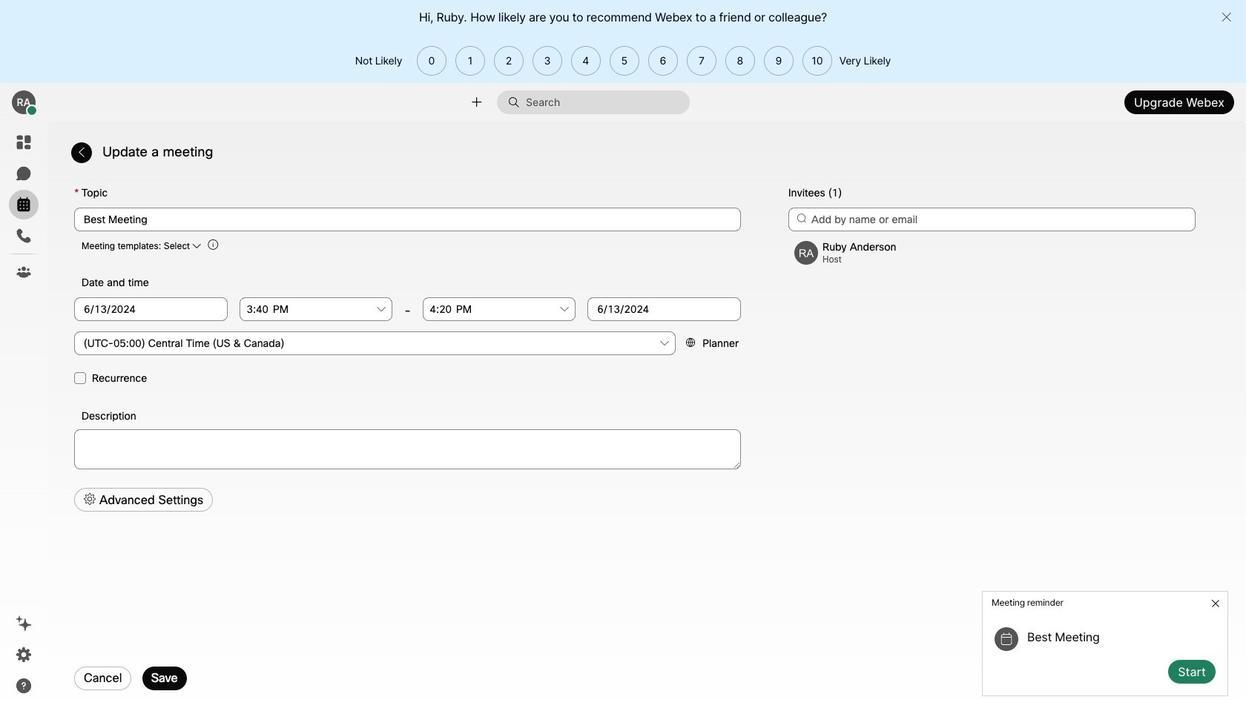 Task type: vqa. For each thing, say whether or not it's contained in the screenshot.
"Messaging, has no new notifications" image at the left of the page
yes



Task type: locate. For each thing, give the bounding box(es) containing it.
help image
[[15, 677, 33, 695]]

navigation
[[0, 122, 47, 714]]

1 horizontal spatial wrapper image
[[999, 632, 1014, 646]]

how likely are you to recommend webex to a friend or colleague? score webex from 0 to 10, 0 is not likely and 10 is very likely. toolbar
[[412, 46, 832, 76]]

meetings image
[[15, 196, 33, 214]]

0 vertical spatial wrapper image
[[27, 105, 37, 116]]

teams, has no new notifications image
[[15, 263, 33, 281]]

alert
[[976, 585, 1234, 702]]

1 vertical spatial wrapper image
[[999, 632, 1014, 646]]

0 horizontal spatial wrapper image
[[27, 105, 37, 116]]

wrapper image
[[508, 96, 526, 108]]

wrapper image
[[27, 105, 37, 116], [999, 632, 1014, 646]]

close rating section image
[[1221, 11, 1232, 23]]



Task type: describe. For each thing, give the bounding box(es) containing it.
webex tab list
[[9, 128, 39, 287]]

settings image
[[15, 646, 33, 664]]

connect people image
[[469, 95, 484, 109]]

dashboard image
[[15, 134, 33, 151]]

hide meeting alert image
[[1210, 597, 1222, 609]]

calls image
[[15, 227, 33, 245]]

what's new image
[[15, 615, 33, 633]]

messaging, has no new notifications image
[[15, 165, 33, 182]]



